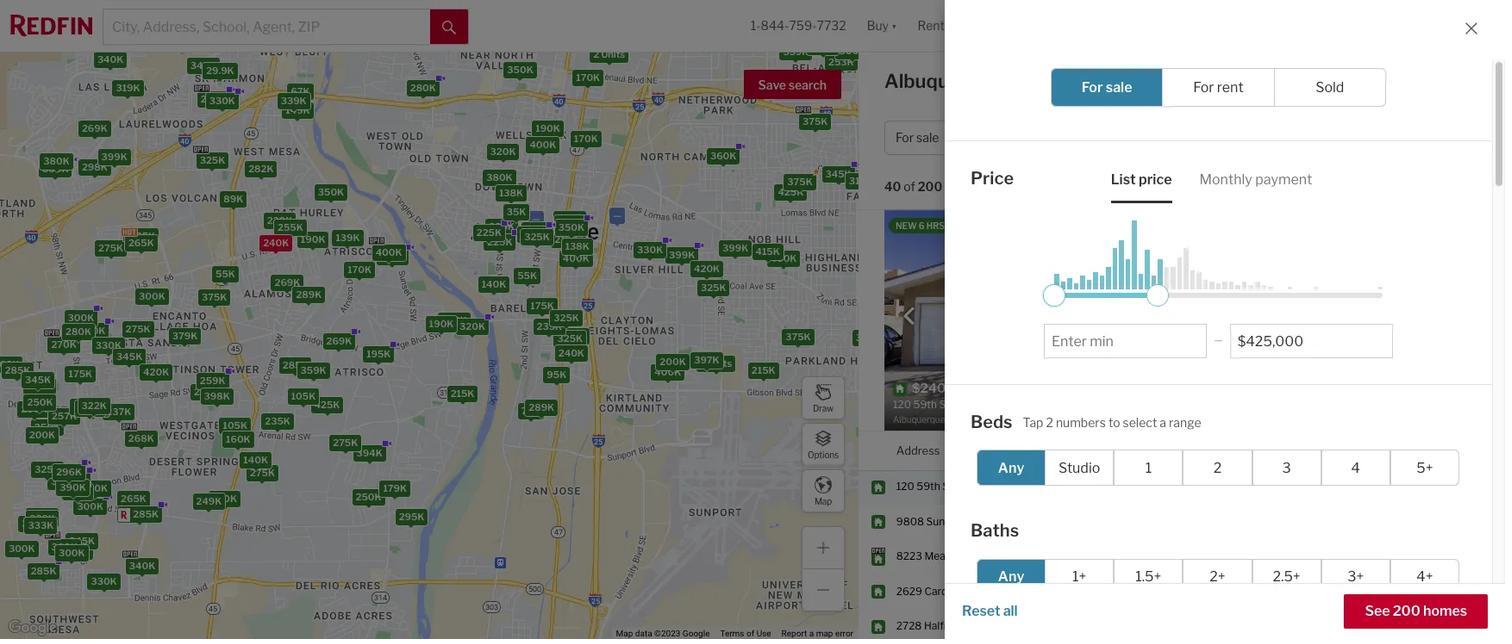 Task type: locate. For each thing, give the bounding box(es) containing it.
16 right $165
[[1394, 551, 1406, 563]]

335k
[[130, 230, 155, 242]]

nm
[[1010, 70, 1042, 92]]

28
[[1394, 620, 1407, 633]]

398k
[[204, 390, 230, 402]]

1 16 from the top
[[1394, 551, 1406, 563]]

200 right 40
[[918, 180, 943, 194]]

sale left sale
[[1106, 79, 1133, 96]]

ave
[[997, 551, 1015, 563]]

243k
[[442, 315, 467, 327]]

1 vertical spatial 320k
[[460, 320, 486, 332]]

photo of 120 59th st sw, albuquerque, nm 87121 image
[[885, 210, 1182, 431]]

2 16 hrs from the top
[[1394, 585, 1424, 598]]

249k
[[380, 251, 406, 263], [196, 495, 222, 507]]

322k
[[82, 399, 107, 411]]

favorite this home image right 28 hrs
[[1466, 615, 1487, 636]]

1 vertical spatial 269k
[[275, 276, 300, 288]]

all filters • 1 button
[[1336, 121, 1447, 155]]

baths button
[[1226, 432, 1257, 471]]

1 vertical spatial 175k
[[69, 368, 92, 380]]

0 vertical spatial of
[[904, 180, 916, 194]]

1+ radio
[[1045, 559, 1114, 595]]

map
[[815, 496, 832, 507], [616, 630, 633, 639]]

beds inside button
[[1225, 131, 1254, 145]]

0 vertical spatial 175k
[[531, 300, 554, 312]]

a left range on the bottom right
[[1160, 415, 1167, 430]]

any for studio
[[998, 460, 1025, 476]]

339k down 1-844-759-7732
[[783, 45, 809, 57]]

1 horizontal spatial 390k
[[771, 253, 797, 265]]

ne
[[987, 585, 1001, 598]]

sq.ft. button
[[1270, 432, 1299, 471]]

138k up 35k
[[499, 186, 524, 198]]

1 vertical spatial 350k
[[318, 185, 344, 198]]

cardenas
[[925, 585, 971, 598]]

$425k
[[1023, 131, 1062, 145]]

hoa
[[1196, 327, 1219, 340]]

200 inside 40 of 200 homes •
[[918, 180, 943, 194]]

0 vertical spatial baths
[[1263, 131, 1296, 145]]

2 vertical spatial sw
[[998, 620, 1015, 633]]

baths inside button
[[1263, 131, 1296, 145]]

Enter min text field
[[1052, 333, 1200, 350]]

2629
[[897, 585, 923, 598]]

1 horizontal spatial beds
[[1182, 444, 1209, 457]]

0 horizontal spatial 298k
[[82, 161, 108, 173]]

3+
[[1348, 569, 1365, 586]]

$240,000
[[1081, 481, 1131, 494]]

16 for $165
[[1394, 551, 1406, 563]]

remove up to $425k image
[[1071, 133, 1081, 143]]

google image
[[4, 617, 61, 640]]

140k
[[482, 278, 506, 290], [243, 454, 268, 466]]

2 albuquerque from the top
[[1002, 516, 1065, 529]]

a left map
[[810, 630, 814, 639]]

0 vertical spatial 1
[[1429, 131, 1435, 145]]

any inside any radio
[[998, 569, 1025, 586]]

beds left tap
[[971, 412, 1013, 432]]

for
[[1114, 70, 1140, 92]]

5
[[1182, 585, 1189, 598]]

328k
[[29, 510, 55, 522]]

390k
[[771, 253, 797, 265], [60, 482, 86, 494]]

1
[[1429, 131, 1435, 145], [1146, 460, 1152, 476]]

hrs
[[927, 221, 945, 231]]

290k down 29.9k
[[201, 93, 227, 105]]

• right the filters
[[1423, 131, 1427, 145]]

339k up 309k
[[29, 512, 55, 525]]

2728
[[897, 620, 922, 633]]

0 horizontal spatial 6
[[919, 221, 925, 231]]

$169
[[1340, 585, 1365, 598]]

0 vertical spatial 16
[[1394, 551, 1406, 563]]

240k down 255k
[[263, 236, 289, 248]]

1 horizontal spatial 290k
[[201, 93, 227, 105]]

0 vertical spatial 249k
[[380, 251, 406, 263]]

tap 2 numbers to select a range
[[1023, 415, 1202, 430]]

any down ave
[[998, 569, 1025, 586]]

options
[[808, 450, 839, 460]]

baths right /
[[1263, 131, 1296, 145]]

report
[[782, 630, 807, 639]]

120
[[897, 481, 915, 494]]

to left select
[[1109, 415, 1121, 430]]

1 horizontal spatial map
[[815, 496, 832, 507]]

0 horizontal spatial 215k
[[451, 388, 475, 400]]

1 right the filters
[[1429, 131, 1435, 145]]

sun
[[927, 516, 945, 529]]

215k right '3 units' at the left of page
[[752, 364, 776, 376]]

3 inside option
[[1283, 460, 1292, 476]]

homes up ago
[[945, 180, 984, 194]]

95k
[[547, 369, 567, 381]]

309k
[[51, 541, 78, 553]]

sw for 120 59th st sw
[[955, 481, 973, 494]]

next button image
[[1149, 307, 1166, 325]]

0 horizontal spatial to
[[1009, 131, 1021, 145]]

1 horizontal spatial for
[[1082, 79, 1103, 96]]

16 hrs up see 200 homes
[[1394, 585, 1424, 598]]

0 vertical spatial 140k
[[482, 278, 506, 290]]

$185 down the 4
[[1340, 481, 1365, 494]]

sw down all
[[998, 620, 1015, 633]]

339k down city, address, school, agent, zip 'search box' on the top left of the page
[[281, 94, 307, 106]]

89k
[[224, 193, 243, 205]]

1 horizontal spatial a
[[1160, 415, 1167, 430]]

of right 40
[[904, 180, 916, 194]]

for left rent
[[1194, 79, 1215, 96]]

map data ©2023 google
[[616, 630, 710, 639]]

map down options
[[815, 496, 832, 507]]

ft.
[[1223, 280, 1235, 293]]

— down the $/sq. ft.
[[1214, 334, 1223, 347]]

5+ checkbox
[[1391, 450, 1460, 486]]

1 horizontal spatial 2 units
[[593, 48, 625, 60]]

1.5+ radio
[[1114, 559, 1184, 595]]

•
[[1423, 131, 1427, 145], [993, 181, 996, 195]]

0 horizontal spatial 390k
[[60, 482, 86, 494]]

albuquerque for 120 59th st sw
[[1002, 481, 1065, 494]]

105k down 359k
[[291, 390, 316, 402]]

0 vertical spatial 200k
[[660, 355, 686, 367]]

55k down 35k
[[518, 269, 537, 281]]

$/sq. ft.
[[1196, 280, 1235, 293]]

$185 up "none" at the bottom of the page
[[1284, 280, 1310, 293]]

0 horizontal spatial 425k
[[314, 399, 340, 411]]

250k right 35k
[[557, 213, 583, 225]]

report a map error link
[[782, 630, 854, 639]]

1 vertical spatial 289k
[[529, 402, 555, 414]]

250k left 179k
[[356, 491, 382, 503]]

240k
[[263, 236, 289, 248], [559, 347, 585, 359]]

0 vertical spatial 170k
[[576, 71, 600, 83]]

1 horizontal spatial for sale
[[1082, 79, 1133, 96]]

29.9k
[[206, 64, 234, 76]]

0 horizontal spatial of
[[747, 630, 755, 639]]

home
[[1112, 131, 1146, 145]]

way
[[974, 620, 996, 633]]

1 vertical spatial 390k
[[60, 482, 86, 494]]

55k down 89k
[[216, 268, 235, 280]]

for for for rent checkbox
[[1194, 79, 1215, 96]]

2 vertical spatial 265k
[[121, 493, 146, 505]]

to right the up
[[1009, 131, 1021, 145]]

sw right st
[[955, 481, 973, 494]]

previous button image
[[901, 307, 918, 325]]

select
[[1123, 415, 1158, 430]]

300k
[[839, 45, 866, 57], [139, 290, 165, 302], [68, 311, 94, 323], [77, 501, 104, 513], [9, 543, 35, 555], [59, 547, 85, 559]]

200
[[918, 180, 943, 194], [1393, 604, 1421, 620]]

option group
[[1051, 68, 1387, 107], [977, 450, 1460, 486], [977, 559, 1460, 595]]

for sale inside button
[[896, 131, 939, 145]]

330k
[[209, 94, 235, 106], [637, 243, 663, 255], [96, 339, 122, 351], [91, 575, 117, 587]]

0 horizontal spatial 1
[[1146, 460, 1152, 476]]

1 horizontal spatial 200
[[1393, 604, 1421, 620]]

sw
[[955, 481, 973, 494], [998, 516, 1016, 529], [998, 620, 1015, 633]]

albuquerque for 9808 sun chaser trl sw
[[1002, 516, 1065, 529]]

For sale checkbox
[[1051, 68, 1164, 107]]

219k
[[558, 217, 582, 229]]

for inside button
[[896, 131, 914, 145]]

for for for sale checkbox
[[1082, 79, 1103, 96]]

any down the location
[[998, 460, 1025, 476]]

nw
[[1018, 551, 1036, 563]]

1 vertical spatial 298k
[[194, 386, 220, 398]]

175k up 353k
[[69, 368, 92, 380]]

map inside button
[[815, 496, 832, 507]]

175k up 95k
[[531, 300, 554, 312]]

425k down 359k
[[314, 399, 340, 411]]

0 vertical spatial 289k
[[296, 289, 322, 301]]

0 vertical spatial $185
[[1284, 280, 1310, 293]]

for sale up 40 of 200 homes •
[[896, 131, 939, 145]]

1 vertical spatial beds
[[971, 412, 1013, 432]]

289k down 95k
[[529, 402, 555, 414]]

0 vertical spatial 350k
[[507, 64, 533, 76]]

120 59th st sw
[[897, 481, 973, 494]]

1 horizontal spatial homes
[[1424, 604, 1468, 620]]

269k
[[82, 122, 108, 134], [275, 276, 300, 288], [326, 335, 352, 347]]

beds button
[[1182, 432, 1209, 471]]

1 16 hrs from the top
[[1394, 551, 1424, 563]]

0 horizontal spatial 105k
[[223, 420, 247, 432]]

for left "for"
[[1082, 79, 1103, 96]]

all filters • 1
[[1368, 131, 1435, 145]]

sale
[[1106, 79, 1133, 96], [917, 131, 939, 145]]

240k up 95k
[[559, 347, 585, 359]]

beds for the beds button
[[1182, 444, 1209, 457]]

hrs for $185
[[1403, 481, 1419, 494]]

beds for beds / baths
[[1225, 131, 1254, 145]]

6 left 'hrs'
[[919, 221, 925, 231]]

beds
[[1225, 131, 1254, 145], [971, 412, 1013, 432], [1182, 444, 1209, 457]]

2,063
[[1270, 551, 1299, 563]]

1 vertical spatial 16
[[1394, 585, 1406, 598]]

0 horizontal spatial 319k
[[116, 81, 140, 93]]

1 vertical spatial 249k
[[196, 495, 222, 507]]

2 any from the top
[[998, 569, 1025, 586]]

dr
[[973, 585, 985, 598]]

0 vertical spatial 298k
[[82, 161, 108, 173]]

16 hrs up 4+
[[1394, 551, 1424, 563]]

1 vertical spatial 138k
[[565, 240, 590, 252]]

250k up 296k
[[34, 421, 60, 433]]

up to $425k button
[[979, 121, 1094, 155]]

0 horizontal spatial 138k
[[499, 186, 524, 198]]

baths left sq.ft. at bottom
[[1226, 444, 1257, 457]]

200 up 28 hrs
[[1393, 604, 1421, 620]]

insights
[[1340, 75, 1393, 91]]

425k up 415k
[[778, 185, 804, 198]]

16 hrs for $169
[[1394, 585, 1424, 598]]

200k down the 257k
[[29, 429, 55, 441]]

289k down 255k
[[296, 289, 322, 301]]

4 albuquerque from the top
[[1002, 620, 1065, 633]]

1 down select
[[1146, 460, 1152, 476]]

1 vertical spatial •
[[993, 181, 996, 195]]

1+
[[1073, 569, 1087, 586]]

albuquerque for 2728 halfmoon way sw
[[1002, 620, 1065, 633]]

1 vertical spatial favorite this home image
[[1466, 580, 1487, 601]]

beds left /
[[1225, 131, 1254, 145]]

Any checkbox
[[977, 450, 1046, 486]]

399k
[[101, 151, 127, 163], [723, 242, 749, 254], [669, 249, 695, 261]]

1 checkbox
[[1114, 450, 1184, 486]]

1 vertical spatial 1
[[1146, 460, 1152, 476]]

— right the 219k on the top
[[613, 209, 622, 221]]

see 200 homes
[[1365, 604, 1468, 620]]

2 16 from the top
[[1394, 585, 1406, 598]]

1 horizontal spatial units
[[601, 48, 625, 60]]

baths up ave
[[971, 521, 1019, 542]]

reset
[[962, 604, 1001, 620]]

list
[[1111, 171, 1136, 188]]

1 any from the top
[[998, 460, 1025, 476]]

0 horizontal spatial for sale
[[896, 131, 939, 145]]

parkwest
[[1002, 551, 1048, 563]]

save
[[758, 78, 786, 92]]

0 vertical spatial to
[[1009, 131, 1021, 145]]

map region
[[0, 0, 952, 640]]

of for 40
[[904, 180, 916, 194]]

16 up see 200 homes
[[1394, 585, 1406, 598]]

6 down "on"
[[1394, 481, 1401, 494]]

138k down the 219k on the top
[[565, 240, 590, 252]]

1 vertical spatial 215k
[[752, 364, 776, 376]]

sw right trl on the right bottom
[[998, 516, 1016, 529]]

0 horizontal spatial $185
[[1284, 280, 1310, 293]]

139k
[[336, 231, 360, 243]]

420k
[[694, 263, 720, 275], [143, 366, 169, 378]]

hrs up 4+
[[1408, 551, 1424, 563]]

of left use
[[747, 630, 755, 639]]

address button
[[897, 432, 940, 471]]

215k down the 219k on the top
[[555, 234, 579, 246]]

0 horizontal spatial 2 units
[[526, 224, 557, 236]]

0 vertical spatial price
[[971, 168, 1014, 189]]

favorite this home image up the beds button
[[1194, 401, 1215, 422]]

0 horizontal spatial 140k
[[243, 454, 268, 466]]

hrs up see 200 homes
[[1408, 585, 1424, 598]]

— right 35k
[[532, 212, 540, 224]]

albuquerque down all
[[1002, 620, 1065, 633]]

200k left 397k
[[660, 355, 686, 367]]

105k up 160k
[[223, 420, 247, 432]]

1 albuquerque from the top
[[1002, 481, 1065, 494]]

of inside 40 of 200 homes •
[[904, 180, 916, 194]]

submit search image
[[442, 20, 456, 34]]

1 horizontal spatial —
[[613, 209, 622, 221]]

Sold checkbox
[[1274, 68, 1387, 107]]

290k left the 257k
[[21, 403, 47, 415]]

0 horizontal spatial 420k
[[143, 366, 169, 378]]

1 vertical spatial 265k
[[27, 380, 53, 392]]

2
[[593, 48, 599, 60], [526, 224, 532, 236], [1046, 415, 1054, 430], [1214, 460, 1222, 476], [1226, 481, 1232, 494]]

0 vertical spatial 215k
[[555, 234, 579, 246]]

any inside any option
[[998, 460, 1025, 476]]

0 vertical spatial any
[[998, 460, 1025, 476]]

1 vertical spatial homes
[[1424, 604, 1468, 620]]

4+ radio
[[1391, 559, 1460, 595]]

year built
[[1352, 280, 1398, 293]]

298k
[[82, 161, 108, 173], [194, 386, 220, 398]]

0 horizontal spatial •
[[993, 181, 996, 195]]

hrs down 5+
[[1403, 481, 1419, 494]]

albuquerque down location button at right
[[1002, 481, 1065, 494]]

2 horizontal spatial for
[[1194, 79, 1215, 96]]

map left data
[[616, 630, 633, 639]]

1 horizontal spatial 319k
[[849, 175, 873, 187]]

1 horizontal spatial $185
[[1340, 481, 1365, 494]]

• left sort
[[993, 181, 996, 195]]

0 horizontal spatial 200k
[[29, 429, 55, 441]]

favorite this home image
[[1194, 401, 1215, 422], [1466, 580, 1487, 601], [1466, 615, 1487, 636]]

2629 cardenas dr ne albuquerque
[[897, 585, 1065, 598]]

beds down range on the bottom right
[[1182, 444, 1209, 457]]

1 inside checkbox
[[1146, 460, 1152, 476]]

0 vertical spatial sale
[[1106, 79, 1133, 96]]

favorite this home image right 4+
[[1466, 580, 1487, 601]]

albuquerque up all
[[1002, 585, 1065, 598]]

for up 40
[[896, 131, 914, 145]]

to inside button
[[1009, 131, 1021, 145]]

1 horizontal spatial 1
[[1429, 131, 1435, 145]]

homes up 28 hrs
[[1424, 604, 1468, 620]]

138k
[[499, 186, 524, 198], [565, 240, 590, 252]]

albuquerque up nw
[[1002, 516, 1065, 529]]

2 horizontal spatial 269k
[[326, 335, 352, 347]]

0 vertical spatial 16 hrs
[[1394, 551, 1424, 563]]

for sale up home
[[1082, 79, 1133, 96]]

375k
[[803, 115, 828, 127], [788, 175, 813, 187], [202, 291, 227, 303], [786, 330, 811, 343], [62, 474, 87, 486]]

price down the up
[[971, 168, 1014, 189]]

215k down the 243k
[[451, 388, 475, 400]]

259k
[[200, 375, 226, 387]]

2 horizontal spatial units
[[709, 357, 732, 370]]

price up studio
[[1081, 444, 1108, 457]]

844-
[[761, 18, 789, 33]]

sale up 40 of 200 homes •
[[917, 131, 939, 145]]

2 vertical spatial 269k
[[326, 335, 352, 347]]

0 vertical spatial favorite this home image
[[1194, 401, 1215, 422]]



Task type: describe. For each thing, give the bounding box(es) containing it.
2 horizontal spatial 350k
[[559, 221, 585, 233]]

0 vertical spatial 390k
[[771, 253, 797, 265]]

report a map error
[[782, 630, 854, 639]]

3+ radio
[[1322, 559, 1391, 595]]

all
[[1004, 604, 1018, 620]]

2629 cardenas dr ne link
[[897, 585, 1001, 600]]

hrs down see 200 homes
[[1410, 620, 1425, 633]]

0 vertical spatial a
[[1160, 415, 1167, 430]]

Enter max text field
[[1238, 333, 1386, 350]]

2 vertical spatial units
[[709, 357, 732, 370]]

1 vertical spatial 425k
[[314, 399, 340, 411]]

homes
[[1046, 70, 1110, 92]]

monthly
[[1200, 171, 1253, 188]]

options button
[[802, 423, 845, 467]]

397k
[[694, 354, 720, 366]]

1 vertical spatial sw
[[998, 516, 1016, 529]]

0 vertical spatial 290k
[[201, 93, 227, 105]]

for sale inside checkbox
[[1082, 79, 1133, 96]]

2 horizontal spatial —
[[1214, 334, 1223, 347]]

trl
[[984, 516, 996, 529]]

1 horizontal spatial 215k
[[555, 234, 579, 246]]

200 inside button
[[1393, 604, 1421, 620]]

0 vertical spatial 339k
[[783, 45, 809, 57]]

1 vertical spatial 140k
[[243, 454, 268, 466]]

270k
[[51, 338, 77, 350]]

of for terms
[[747, 630, 755, 639]]

1 horizontal spatial to
[[1109, 415, 1121, 430]]

1.5+
[[1136, 569, 1162, 586]]

40
[[885, 180, 901, 194]]

2 horizontal spatial 399k
[[723, 242, 749, 254]]

2 vertical spatial option group
[[977, 559, 1460, 595]]

all
[[1368, 131, 1384, 145]]

0 vertical spatial 138k
[[499, 186, 524, 198]]

location
[[1002, 444, 1048, 457]]

1 horizontal spatial 269k
[[275, 276, 300, 288]]

2+
[[1210, 569, 1226, 586]]

0 horizontal spatial 55k
[[216, 268, 235, 280]]

2.5
[[1226, 551, 1241, 563]]

2.5+
[[1273, 569, 1301, 586]]

0 vertical spatial 425k
[[778, 185, 804, 198]]

0 horizontal spatial 175k
[[69, 368, 92, 380]]

City, Address, School, Agent, ZIP search field
[[103, 9, 430, 44]]

see 200 homes button
[[1345, 595, 1488, 630]]

up
[[990, 131, 1006, 145]]

home type
[[1112, 131, 1174, 145]]

price button
[[1081, 432, 1108, 471]]

For rent checkbox
[[1163, 68, 1275, 107]]

2 inside "2" checkbox
[[1214, 460, 1222, 476]]

sq.ft.
[[1270, 444, 1299, 457]]

0 horizontal spatial 240k
[[263, 236, 289, 248]]

$/sq.ft.
[[1340, 444, 1380, 457]]

location button
[[1002, 432, 1048, 471]]

1 horizontal spatial 298k
[[194, 386, 220, 398]]

394k
[[357, 447, 383, 459]]

2.5+ radio
[[1253, 559, 1322, 595]]

160k
[[226, 433, 251, 445]]

8223 meadowbrook ave nw link
[[897, 551, 1036, 565]]

1 vertical spatial price
[[1081, 444, 1108, 457]]

1 vertical spatial 170k
[[574, 132, 598, 144]]

359k
[[301, 364, 326, 377]]

• inside button
[[1423, 131, 1427, 145]]

1-844-759-7732
[[751, 18, 847, 33]]

282k
[[248, 163, 274, 175]]

0 horizontal spatial —
[[532, 212, 540, 224]]

minimum price slider
[[1043, 284, 1066, 307]]

map for map
[[815, 496, 832, 507]]

1 vertical spatial 319k
[[849, 175, 873, 187]]

list price
[[1111, 171, 1172, 188]]

2 vertical spatial 170k
[[348, 263, 372, 275]]

save search
[[758, 78, 827, 92]]

35k
[[507, 206, 526, 218]]

349k
[[190, 59, 216, 71]]

sale inside checkbox
[[1106, 79, 1133, 96]]

0 horizontal spatial 249k
[[196, 495, 222, 507]]

149k
[[286, 104, 310, 116]]

list price element
[[1111, 157, 1172, 203]]

250k up the 257k
[[27, 396, 53, 408]]

$369,900
[[1081, 585, 1131, 598]]

see
[[1365, 604, 1390, 620]]

4+
[[1417, 569, 1434, 586]]

1 vertical spatial units
[[533, 224, 557, 236]]

map for map data ©2023 google
[[616, 630, 633, 639]]

2+ radio
[[1184, 559, 1253, 595]]

0 horizontal spatial 269k
[[82, 122, 108, 134]]

data
[[635, 630, 652, 639]]

reset all
[[962, 604, 1018, 620]]

2728 halfmoon way sw
[[897, 620, 1015, 633]]

ago
[[947, 221, 966, 231]]

16 for $169
[[1394, 585, 1406, 598]]

maximum price slider
[[1147, 284, 1169, 307]]

1 horizontal spatial 175k
[[531, 300, 554, 312]]

1 horizontal spatial 235k
[[537, 320, 562, 332]]

333k
[[28, 519, 54, 531]]

homes inside button
[[1424, 604, 1468, 620]]

st
[[943, 481, 953, 494]]

4 checkbox
[[1322, 450, 1391, 486]]

250k up 95k
[[560, 330, 586, 342]]

3 checkbox
[[1253, 450, 1322, 486]]

search
[[789, 78, 827, 92]]

sale
[[1144, 70, 1183, 92]]

8223
[[897, 551, 923, 563]]

255k
[[278, 221, 303, 233]]

3 albuquerque from the top
[[1002, 585, 1065, 598]]

179k
[[383, 483, 407, 495]]

28 hrs
[[1394, 620, 1425, 633]]

terms of use
[[720, 630, 771, 639]]

option group containing for sale
[[1051, 68, 1387, 107]]

0 vertical spatial 319k
[[116, 81, 140, 93]]

1 inside button
[[1429, 131, 1435, 145]]

albuquerque,
[[885, 70, 1006, 92]]

1 horizontal spatial 420k
[[694, 263, 720, 275]]

225k left the 219k on the top
[[477, 227, 502, 239]]

hrs for $165
[[1408, 551, 1424, 563]]

0 horizontal spatial 339k
[[29, 512, 55, 525]]

2 checkbox
[[1184, 450, 1253, 486]]

2 vertical spatial favorite this home image
[[1466, 615, 1487, 636]]

8223 meadowbrook ave nw
[[897, 551, 1036, 563]]

0 vertical spatial 320k
[[490, 145, 516, 157]]

home type button
[[1101, 121, 1207, 155]]

map
[[816, 630, 833, 639]]

360k
[[710, 150, 737, 162]]

295k
[[399, 511, 425, 523]]

0 vertical spatial 2 units
[[593, 48, 625, 60]]

225k down 35k
[[487, 236, 513, 248]]

for rent
[[1194, 79, 1244, 96]]

3 inside map region
[[700, 357, 707, 370]]

• inside 40 of 200 homes •
[[993, 181, 996, 195]]

1 vertical spatial 290k
[[21, 403, 47, 415]]

0 vertical spatial 105k
[[291, 390, 316, 402]]

beds / baths button
[[1214, 121, 1330, 155]]

9808 sun chaser trl sw link
[[897, 516, 1016, 530]]

built
[[1376, 280, 1398, 293]]

homes inside 40 of 200 homes •
[[945, 180, 984, 194]]

recommended button
[[1033, 179, 1137, 195]]

1 horizontal spatial 200k
[[660, 355, 686, 367]]

2 vertical spatial baths
[[971, 521, 1019, 542]]

7732
[[817, 18, 847, 33]]

/
[[1257, 131, 1261, 145]]

109k
[[811, 40, 836, 53]]

0 horizontal spatial 399k
[[101, 151, 127, 163]]

1 vertical spatial a
[[810, 630, 814, 639]]

296k
[[56, 466, 82, 478]]

323k
[[22, 518, 47, 530]]

1 horizontal spatial 6
[[1394, 481, 1401, 494]]

1 horizontal spatial 339k
[[281, 94, 307, 106]]

253k
[[829, 56, 854, 68]]

1 horizontal spatial 140k
[[482, 278, 506, 290]]

sw for 2728 halfmoon way sw
[[998, 620, 1015, 633]]

0 horizontal spatial beds
[[971, 412, 1013, 432]]

9808
[[897, 516, 924, 529]]

1 vertical spatial 240k
[[559, 347, 585, 359]]

tap
[[1023, 415, 1044, 430]]

16 hrs for $165
[[1394, 551, 1424, 563]]

0 vertical spatial 6
[[919, 221, 925, 231]]

365k
[[64, 545, 90, 557]]

353k
[[73, 400, 99, 412]]

Any radio
[[977, 559, 1046, 595]]

monthly payment element
[[1200, 157, 1313, 203]]

1 horizontal spatial baths
[[1226, 444, 1257, 457]]

220k
[[267, 214, 293, 226]]

sold
[[1316, 79, 1345, 96]]

reset all button
[[962, 595, 1018, 630]]

1 horizontal spatial 399k
[[669, 249, 695, 261]]

257k
[[52, 410, 77, 422]]

hrs for $169
[[1408, 585, 1424, 598]]

payment
[[1256, 171, 1313, 188]]

0 horizontal spatial price
[[971, 168, 1014, 189]]

type
[[1149, 131, 1174, 145]]

any for 1+
[[998, 569, 1025, 586]]

filters
[[1386, 131, 1420, 145]]

75k
[[521, 404, 541, 417]]

0 horizontal spatial 235k
[[265, 415, 291, 427]]

Studio checkbox
[[1045, 450, 1114, 486]]

6 hrs
[[1394, 481, 1419, 494]]

1 horizontal spatial 55k
[[518, 269, 537, 281]]

sale inside button
[[917, 131, 939, 145]]

market insights link
[[1290, 56, 1393, 94]]

1 vertical spatial 200k
[[29, 429, 55, 441]]

1 vertical spatial 2 units
[[526, 224, 557, 236]]

address
[[897, 444, 940, 457]]

1 vertical spatial 420k
[[143, 366, 169, 378]]

1 horizontal spatial 138k
[[565, 240, 590, 252]]

0 vertical spatial 265k
[[128, 237, 154, 249]]

379k
[[172, 330, 198, 342]]

$340,000
[[1081, 551, 1131, 563]]

1 vertical spatial option group
[[977, 450, 1460, 486]]



Task type: vqa. For each thing, say whether or not it's contained in the screenshot.
Status
yes



